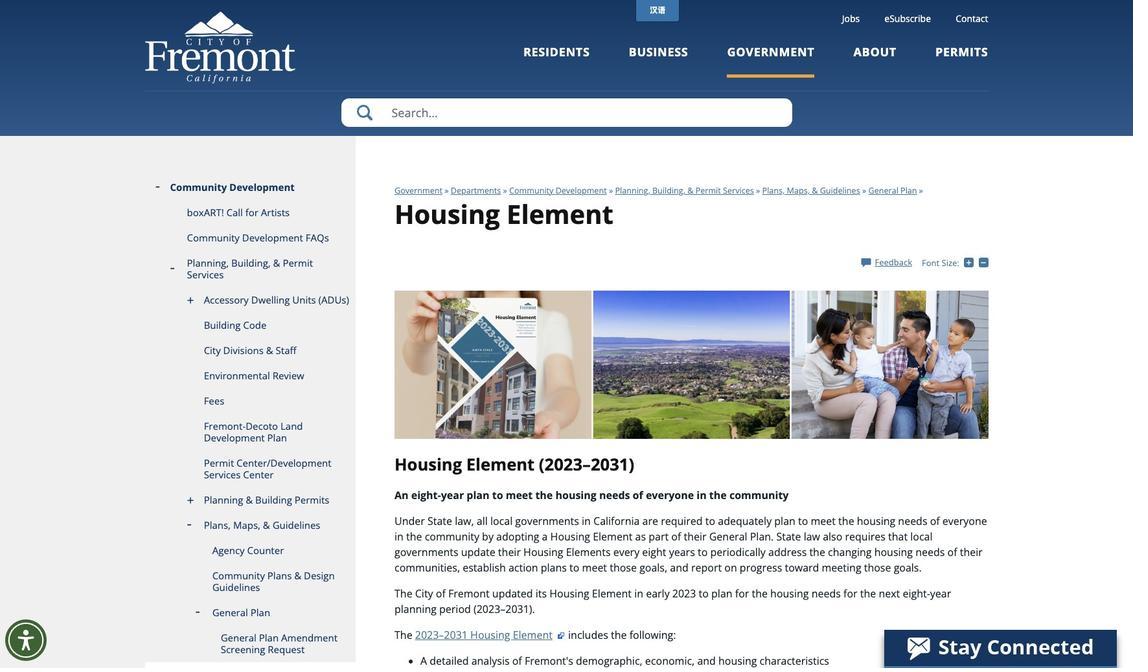 Task type: describe. For each thing, give the bounding box(es) containing it.
center/development
[[237, 457, 331, 470]]

adequately
[[718, 515, 772, 529]]

on
[[724, 561, 737, 576]]

accessory dwelling units (adus)
[[204, 293, 349, 306]]

& inside community plans & design guidelines
[[294, 569, 301, 582]]

boxart! call for artists link
[[145, 200, 356, 225]]

toward
[[785, 561, 819, 576]]

1 vertical spatial plans, maps, & guidelines link
[[145, 513, 356, 538]]

center
[[243, 468, 274, 481]]

update
[[461, 546, 495, 560]]

community development faqs link
[[145, 225, 356, 251]]

accessory
[[204, 293, 249, 306]]

divisions
[[223, 344, 264, 357]]

staff
[[276, 344, 296, 357]]

every
[[613, 546, 640, 560]]

under
[[395, 515, 425, 529]]

the down progress
[[752, 587, 768, 601]]

0 horizontal spatial local
[[490, 515, 513, 529]]

permits link
[[935, 44, 988, 77]]

1 horizontal spatial guidelines
[[273, 519, 320, 532]]

2 horizontal spatial their
[[960, 546, 983, 560]]

updated
[[492, 587, 533, 601]]

planning & building permits link
[[145, 488, 356, 513]]

+
[[974, 257, 979, 268]]

element inside government » departments » community development » planning, building, & permit services » plans, maps, & guidelines » general plan housing element
[[507, 196, 613, 232]]

code
[[243, 319, 267, 332]]

-
[[988, 257, 991, 268]]

needs up goals.
[[916, 546, 945, 560]]

a
[[542, 530, 548, 544]]

font
[[922, 257, 939, 269]]

building, inside 'planning, building, & permit services'
[[231, 257, 271, 270]]

review
[[273, 369, 304, 382]]

guidelines inside government » departments » community development » planning, building, & permit services » plans, maps, & guidelines » general plan housing element
[[820, 185, 860, 196]]

an eight-year plan to meet the housing needs of everyone in the community
[[395, 489, 789, 503]]

1 horizontal spatial general plan link
[[868, 185, 917, 196]]

plans, inside government » departments » community development » planning, building, & permit services » plans, maps, & guidelines » general plan housing element
[[762, 185, 785, 196]]

the up also
[[838, 515, 854, 529]]

general inside government » departments » community development » planning, building, & permit services » plans, maps, & guidelines » general plan housing element
[[868, 185, 898, 196]]

general plan amendment screening request
[[221, 632, 338, 656]]

counter
[[247, 544, 284, 557]]

plan for in
[[774, 515, 795, 529]]

includes the following:
[[566, 629, 676, 643]]

screening
[[221, 643, 265, 656]]

artists
[[261, 206, 290, 219]]

environmental review
[[204, 369, 304, 382]]

progress
[[740, 561, 782, 576]]

jobs
[[842, 12, 860, 25]]

permit inside government » departments » community development » planning, building, & permit services » plans, maps, & guidelines » general plan housing element
[[696, 185, 721, 196]]

0 horizontal spatial permits
[[295, 494, 329, 507]]

government » departments » community development » planning, building, & permit services » plans, maps, & guidelines » general plan housing element
[[395, 185, 917, 232]]

esubscribe link
[[885, 12, 931, 25]]

to down housing element (2023–2031)
[[492, 489, 503, 503]]

in down under
[[395, 530, 404, 544]]

eight
[[642, 546, 666, 560]]

planning
[[395, 603, 437, 617]]

business
[[629, 44, 688, 60]]

1 vertical spatial government link
[[395, 185, 442, 196]]

2 horizontal spatial for
[[844, 587, 857, 601]]

city inside the city of fremont updated its housing element in early 2023 to plan for the housing needs for the next eight-year planning period (2023–2031).
[[415, 587, 433, 601]]

2 vertical spatial meet
[[582, 561, 607, 576]]

call
[[226, 206, 243, 219]]

2 those from the left
[[864, 561, 891, 576]]

community development
[[170, 181, 295, 194]]

planning
[[204, 494, 243, 507]]

city divisions & staff link
[[145, 338, 356, 363]]

the down under
[[406, 530, 422, 544]]

1 those from the left
[[610, 561, 637, 576]]

(adus)
[[318, 293, 349, 306]]

departments
[[451, 185, 501, 196]]

1 horizontal spatial government link
[[727, 44, 815, 77]]

california
[[593, 515, 640, 529]]

early
[[646, 587, 670, 601]]

size:
[[942, 257, 959, 269]]

community for community plans & design guidelines
[[212, 569, 265, 582]]

1 horizontal spatial for
[[735, 587, 749, 601]]

fremont
[[448, 587, 490, 601]]

community development faqs
[[187, 231, 329, 244]]

plan.
[[750, 530, 774, 544]]

building code link
[[145, 313, 356, 338]]

0 vertical spatial state
[[428, 515, 452, 529]]

plans, maps, & guidelines
[[204, 519, 320, 532]]

includes
[[568, 629, 608, 643]]

housing down (2023–2031)
[[556, 489, 597, 503]]

0 vertical spatial everyone
[[646, 489, 694, 503]]

element inside under state law, all local governments in california are required to adequately plan to meet the housing needs of everyone in the community by adopting a housing element as part of their general plan. state law also requires that local governments update their housing elements every eight years to periodically address the changing housing needs of their communities, establish action plans to meet those goals, and report on progress toward meeting those goals.
[[593, 530, 633, 544]]

1 vertical spatial building
[[255, 494, 292, 507]]

in down an eight-year plan to meet the housing needs of everyone in the community
[[582, 515, 591, 529]]

housing inside the city of fremont updated its housing element in early 2023 to plan for the housing needs for the next eight-year planning period (2023–2031).
[[550, 587, 589, 601]]

services inside 'planning, building, & permit services'
[[187, 268, 224, 281]]

fees
[[204, 395, 224, 407]]

address
[[768, 546, 807, 560]]

general inside under state law, all local governments in california are required to adequately plan to meet the housing needs of everyone in the community by adopting a housing element as part of their general plan. state law also requires that local governments update their housing elements every eight years to periodically address the changing housing needs of their communities, establish action plans to meet those goals, and report on progress toward meeting those goals.
[[709, 530, 747, 544]]

0 vertical spatial planning, building, & permit services link
[[615, 185, 754, 196]]

needs up that
[[898, 515, 927, 529]]

0 horizontal spatial building
[[204, 319, 241, 332]]

community plans & design guidelines
[[212, 569, 335, 594]]

following:
[[629, 629, 676, 643]]

planning & building permits
[[204, 494, 329, 507]]

amendment
[[281, 632, 338, 645]]

planning, building, & permit services
[[187, 257, 313, 281]]

to up report
[[698, 546, 708, 560]]

plans
[[267, 569, 292, 582]]

maps, inside plans, maps, & guidelines link
[[233, 519, 260, 532]]

for inside boxart! call for artists link
[[245, 206, 258, 219]]

1 vertical spatial general plan link
[[145, 601, 356, 626]]

business link
[[629, 44, 688, 77]]

agency counter link
[[145, 538, 356, 564]]

1 vertical spatial meet
[[811, 515, 836, 529]]

permit inside permit center/development services center
[[204, 457, 234, 470]]

about
[[854, 44, 897, 60]]

permit center/development services center link
[[145, 451, 356, 488]]

services inside permit center/development services center
[[204, 468, 241, 481]]

feedback
[[875, 256, 912, 268]]

jobs link
[[842, 12, 860, 25]]

development inside "link"
[[229, 181, 295, 194]]

government for government » departments » community development » planning, building, & permit services » plans, maps, & guidelines » general plan housing element
[[395, 185, 442, 196]]

1 horizontal spatial governments
[[515, 515, 579, 529]]

planning, inside government » departments » community development » planning, building, & permit services » plans, maps, & guidelines » general plan housing element
[[615, 185, 650, 196]]

environmental review link
[[145, 363, 356, 389]]

agency counter
[[212, 544, 284, 557]]

1 vertical spatial governments
[[395, 546, 458, 560]]

(2023–2031)
[[539, 453, 634, 476]]

government for government
[[727, 44, 815, 60]]

& inside 'planning, building, & permit services'
[[273, 257, 280, 270]]

next
[[879, 587, 900, 601]]

boxart!
[[187, 206, 224, 219]]

2 » from the left
[[503, 185, 507, 196]]



Task type: locate. For each thing, give the bounding box(es) containing it.
the down the planning on the bottom
[[395, 629, 412, 643]]

feedback link
[[861, 256, 912, 268]]

state left law, on the left
[[428, 515, 452, 529]]

2023–2031 housing element link
[[415, 629, 566, 643]]

to up law
[[798, 515, 808, 529]]

1 vertical spatial guidelines
[[273, 519, 320, 532]]

community development link
[[145, 175, 356, 200], [509, 185, 607, 196]]

plan down on
[[711, 587, 732, 601]]

1 horizontal spatial their
[[684, 530, 707, 544]]

the right includes
[[611, 629, 627, 643]]

0 horizontal spatial community
[[425, 530, 479, 544]]

2 horizontal spatial guidelines
[[820, 185, 860, 196]]

1 horizontal spatial plans, maps, & guidelines link
[[762, 185, 860, 196]]

community plans & design guidelines link
[[145, 564, 356, 601]]

1 vertical spatial year
[[930, 587, 951, 601]]

general inside general plan amendment screening request
[[221, 632, 256, 645]]

0 vertical spatial year
[[441, 489, 464, 503]]

0 horizontal spatial planning, building, & permit services link
[[145, 251, 356, 288]]

needs inside the city of fremont updated its housing element in early 2023 to plan for the housing needs for the next eight-year planning period (2023–2031).
[[812, 587, 841, 601]]

1 horizontal spatial planning,
[[615, 185, 650, 196]]

housing inside government » departments » community development » planning, building, & permit services » plans, maps, & guidelines » general plan housing element
[[395, 196, 500, 232]]

guidelines inside community plans & design guidelines
[[212, 581, 260, 594]]

- link
[[979, 257, 991, 268]]

0 horizontal spatial for
[[245, 206, 258, 219]]

needs up california
[[599, 489, 630, 503]]

planning, inside 'planning, building, & permit services'
[[187, 257, 229, 270]]

design
[[304, 569, 335, 582]]

0 horizontal spatial governments
[[395, 546, 458, 560]]

0 horizontal spatial permit
[[204, 457, 234, 470]]

0 vertical spatial permits
[[935, 44, 988, 60]]

boxart! call for artists
[[187, 206, 290, 219]]

action
[[508, 561, 538, 576]]

everyone inside under state law, all local governments in california are required to adequately plan to meet the housing needs of everyone in the community by adopting a housing element as part of their general plan. state law also requires that local governments update their housing elements every eight years to periodically address the changing housing needs of their communities, establish action plans to meet those goals, and report on progress toward meeting those goals.
[[943, 515, 987, 529]]

guidelines
[[820, 185, 860, 196], [273, 519, 320, 532], [212, 581, 260, 594]]

housing down that
[[874, 546, 913, 560]]

1 vertical spatial maps,
[[233, 519, 260, 532]]

columnusercontrol3 main content
[[356, 136, 991, 669]]

0 horizontal spatial their
[[498, 546, 521, 560]]

1 horizontal spatial planning, building, & permit services link
[[615, 185, 754, 196]]

community development link inside columnusercontrol3 main content
[[509, 185, 607, 196]]

goals,
[[640, 561, 667, 576]]

0 horizontal spatial plans, maps, & guidelines link
[[145, 513, 356, 538]]

of inside the city of fremont updated its housing element in early 2023 to plan for the housing needs for the next eight-year planning period (2023–2031).
[[436, 587, 446, 601]]

also
[[823, 530, 842, 544]]

community down boxart!
[[187, 231, 240, 244]]

building code
[[204, 319, 267, 332]]

1 horizontal spatial plans,
[[762, 185, 785, 196]]

fees link
[[145, 389, 356, 414]]

2 vertical spatial services
[[204, 468, 241, 481]]

plan inside fremont-decoto land development plan
[[267, 431, 287, 444]]

0 vertical spatial services
[[723, 185, 754, 196]]

by
[[482, 530, 494, 544]]

permits down center/development
[[295, 494, 329, 507]]

1 horizontal spatial government
[[727, 44, 815, 60]]

community
[[729, 489, 789, 503], [425, 530, 479, 544]]

plan inside government » departments » community development » planning, building, & permit services » plans, maps, & guidelines » general plan housing element
[[901, 185, 917, 196]]

plan up 'all'
[[467, 489, 489, 503]]

0 horizontal spatial plan
[[467, 489, 489, 503]]

0 horizontal spatial planning,
[[187, 257, 229, 270]]

meet
[[506, 489, 533, 503], [811, 515, 836, 529], [582, 561, 607, 576]]

the city of fremont updated its housing element in early 2023 to plan for the housing needs for the next eight-year planning period (2023–2031).
[[395, 587, 951, 617]]

stay connected image
[[884, 630, 1116, 667]]

the up the planning on the bottom
[[395, 587, 412, 601]]

0 vertical spatial planning,
[[615, 185, 650, 196]]

plans,
[[762, 185, 785, 196], [204, 519, 231, 532]]

development inside fremont-decoto land development plan
[[204, 431, 265, 444]]

3 » from the left
[[609, 185, 613, 196]]

for down on
[[735, 587, 749, 601]]

government link
[[727, 44, 815, 77], [395, 185, 442, 196]]

1 vertical spatial government
[[395, 185, 442, 196]]

permit
[[696, 185, 721, 196], [283, 257, 313, 270], [204, 457, 234, 470]]

plan inside general plan amendment screening request
[[259, 632, 279, 645]]

environmental
[[204, 369, 270, 382]]

community inside 'link'
[[187, 231, 240, 244]]

element
[[507, 196, 613, 232], [466, 453, 535, 476], [593, 530, 633, 544], [592, 587, 632, 601], [513, 629, 553, 643]]

the left next
[[860, 587, 876, 601]]

as
[[635, 530, 646, 544]]

city left "divisions"
[[204, 344, 221, 357]]

0 horizontal spatial community development link
[[145, 175, 356, 200]]

needs down meeting
[[812, 587, 841, 601]]

year
[[441, 489, 464, 503], [930, 587, 951, 601]]

part
[[649, 530, 669, 544]]

state up address
[[776, 530, 801, 544]]

1 horizontal spatial local
[[910, 530, 933, 544]]

general plan
[[212, 606, 270, 619]]

governments up a
[[515, 515, 579, 529]]

city up the planning on the bottom
[[415, 587, 433, 601]]

law
[[804, 530, 820, 544]]

in inside the city of fremont updated its housing element in early 2023 to plan for the housing needs for the next eight-year planning period (2023–2031).
[[634, 587, 643, 601]]

Search text field
[[341, 98, 792, 127]]

report
[[691, 561, 722, 576]]

departments link
[[451, 185, 501, 196]]

2 vertical spatial plan
[[711, 587, 732, 601]]

1 vertical spatial permits
[[295, 494, 329, 507]]

housing inside the city of fremont updated its housing element in early 2023 to plan for the housing needs for the next eight-year planning period (2023–2031).
[[770, 587, 809, 601]]

adopting
[[496, 530, 539, 544]]

0 horizontal spatial government
[[395, 185, 442, 196]]

the down law
[[809, 546, 825, 560]]

meet down elements
[[582, 561, 607, 576]]

0 vertical spatial eight-
[[411, 489, 441, 503]]

permits down contact
[[935, 44, 988, 60]]

0 vertical spatial plan
[[467, 489, 489, 503]]

1 horizontal spatial permits
[[935, 44, 988, 60]]

request
[[268, 643, 305, 656]]

law,
[[455, 515, 474, 529]]

the
[[395, 587, 412, 601], [395, 629, 412, 643]]

4 » from the left
[[756, 185, 760, 196]]

0 horizontal spatial city
[[204, 344, 221, 357]]

an
[[395, 489, 409, 503]]

development inside government » departments » community development » planning, building, & permit services » plans, maps, & guidelines » general plan housing element
[[556, 185, 607, 196]]

1 vertical spatial plans,
[[204, 519, 231, 532]]

plan
[[467, 489, 489, 503], [774, 515, 795, 529], [711, 587, 732, 601]]

2 vertical spatial guidelines
[[212, 581, 260, 594]]

0 vertical spatial general plan link
[[868, 185, 917, 196]]

photo collage of housing element related photos image
[[395, 291, 988, 439]]

1 vertical spatial the
[[395, 629, 412, 643]]

year right next
[[930, 587, 951, 601]]

0 horizontal spatial general plan link
[[145, 601, 356, 626]]

font size: link
[[922, 257, 959, 269]]

community for community development
[[170, 181, 227, 194]]

fremont-decoto land development plan link
[[145, 414, 356, 451]]

eight- inside the city of fremont updated its housing element in early 2023 to plan for the housing needs for the next eight-year planning period (2023–2031).
[[903, 587, 930, 601]]

for
[[245, 206, 258, 219], [735, 587, 749, 601], [844, 587, 857, 601]]

the
[[535, 489, 553, 503], [709, 489, 727, 503], [838, 515, 854, 529], [406, 530, 422, 544], [809, 546, 825, 560], [752, 587, 768, 601], [860, 587, 876, 601], [611, 629, 627, 643]]

elements
[[566, 546, 611, 560]]

1 vertical spatial community
[[425, 530, 479, 544]]

1 horizontal spatial building
[[255, 494, 292, 507]]

in up required
[[697, 489, 707, 503]]

community inside government » departments » community development » planning, building, & permit services » plans, maps, & guidelines » general plan housing element
[[509, 185, 554, 196]]

the for the 2023–2031 housing element
[[395, 629, 412, 643]]

plan inside under state law, all local governments in california are required to adequately plan to meet the housing needs of everyone in the community by adopting a housing element as part of their general plan. state law also requires that local governments update their housing elements every eight years to periodically address the changing housing needs of their communities, establish action plans to meet those goals, and report on progress toward meeting those goals.
[[774, 515, 795, 529]]

1 horizontal spatial community
[[729, 489, 789, 503]]

0 vertical spatial government link
[[727, 44, 815, 77]]

community up adequately
[[729, 489, 789, 503]]

residents
[[523, 44, 590, 60]]

plan up address
[[774, 515, 795, 529]]

community for community development faqs
[[187, 231, 240, 244]]

permit inside 'planning, building, & permit services'
[[283, 257, 313, 270]]

0 horizontal spatial government link
[[395, 185, 442, 196]]

0 horizontal spatial meet
[[506, 489, 533, 503]]

1 horizontal spatial city
[[415, 587, 433, 601]]

2 horizontal spatial meet
[[811, 515, 836, 529]]

governments up communities,
[[395, 546, 458, 560]]

1 horizontal spatial those
[[864, 561, 891, 576]]

community inside under state law, all local governments in california are required to adequately plan to meet the housing needs of everyone in the community by adopting a housing element as part of their general plan. state law also requires that local governments update their housing elements every eight years to periodically address the changing housing needs of their communities, establish action plans to meet those goals, and report on progress toward meeting those goals.
[[425, 530, 479, 544]]

all
[[477, 515, 488, 529]]

government inside government » departments » community development » planning, building, & permit services » plans, maps, & guidelines » general plan housing element
[[395, 185, 442, 196]]

1 horizontal spatial meet
[[582, 561, 607, 576]]

the inside the city of fremont updated its housing element in early 2023 to plan for the housing needs for the next eight-year planning period (2023–2031).
[[395, 587, 412, 601]]

1 » from the left
[[445, 185, 449, 196]]

plan inside the city of fremont updated its housing element in early 2023 to plan for the housing needs for the next eight-year planning period (2023–2031).
[[711, 587, 732, 601]]

maps, inside government » departments » community development » planning, building, & permit services » plans, maps, & guidelines » general plan housing element
[[787, 185, 810, 196]]

1 the from the top
[[395, 587, 412, 601]]

1 vertical spatial state
[[776, 530, 801, 544]]

accessory dwelling units (adus) link
[[145, 288, 356, 313]]

units
[[292, 293, 316, 306]]

in left early
[[634, 587, 643, 601]]

1 vertical spatial planning, building, & permit services link
[[145, 251, 356, 288]]

community inside community plans & design guidelines
[[212, 569, 265, 582]]

1 horizontal spatial eight-
[[903, 587, 930, 601]]

2 the from the top
[[395, 629, 412, 643]]

fremont-
[[204, 420, 246, 433]]

0 horizontal spatial plans,
[[204, 519, 231, 532]]

meet down housing element (2023–2031)
[[506, 489, 533, 503]]

local right that
[[910, 530, 933, 544]]

1 vertical spatial everyone
[[943, 515, 987, 529]]

1 vertical spatial local
[[910, 530, 933, 544]]

1 vertical spatial city
[[415, 587, 433, 601]]

city inside city divisions & staff link
[[204, 344, 221, 357]]

building, inside government » departments » community development » planning, building, & permit services » plans, maps, & guidelines » general plan housing element
[[652, 185, 685, 196]]

those down every
[[610, 561, 637, 576]]

housing up requires
[[857, 515, 895, 529]]

element inside the city of fremont updated its housing element in early 2023 to plan for the housing needs for the next eight-year planning period (2023–2031).
[[592, 587, 632, 601]]

year up law, on the left
[[441, 489, 464, 503]]

to
[[492, 489, 503, 503], [705, 515, 715, 529], [798, 515, 808, 529], [698, 546, 708, 560], [570, 561, 579, 576], [699, 587, 709, 601]]

1 horizontal spatial state
[[776, 530, 801, 544]]

0 horizontal spatial guidelines
[[212, 581, 260, 594]]

0 vertical spatial the
[[395, 587, 412, 601]]

community down law, on the left
[[425, 530, 479, 544]]

1 horizontal spatial plan
[[711, 587, 732, 601]]

decoto
[[246, 420, 278, 433]]

for right call
[[245, 206, 258, 219]]

building up plans, maps, & guidelines
[[255, 494, 292, 507]]

5 » from the left
[[862, 185, 866, 196]]

for down meeting
[[844, 587, 857, 601]]

city divisions & staff
[[204, 344, 296, 357]]

building down accessory
[[204, 319, 241, 332]]

1 horizontal spatial permit
[[283, 257, 313, 270]]

2 horizontal spatial plan
[[774, 515, 795, 529]]

plans
[[541, 561, 567, 576]]

its
[[536, 587, 547, 601]]

the for the city of fremont updated its housing element in early 2023 to plan for the housing needs for the next eight-year planning period (2023–2031).
[[395, 587, 412, 601]]

community right departments
[[509, 185, 554, 196]]

0 vertical spatial government
[[727, 44, 815, 60]]

0 vertical spatial meet
[[506, 489, 533, 503]]

1 vertical spatial plan
[[774, 515, 795, 529]]

+ link
[[964, 257, 979, 268]]

needs
[[599, 489, 630, 503], [898, 515, 927, 529], [916, 546, 945, 560], [812, 587, 841, 601]]

housing down the toward
[[770, 587, 809, 601]]

to inside the city of fremont updated its housing element in early 2023 to plan for the housing needs for the next eight-year planning period (2023–2031).
[[699, 587, 709, 601]]

2 horizontal spatial permit
[[696, 185, 721, 196]]

0 horizontal spatial year
[[441, 489, 464, 503]]

meeting
[[822, 561, 861, 576]]

1 vertical spatial planning,
[[187, 257, 229, 270]]

the up a
[[535, 489, 553, 503]]

services inside government » departments » community development » planning, building, & permit services » plans, maps, & guidelines » general plan housing element
[[723, 185, 754, 196]]

the up adequately
[[709, 489, 727, 503]]

0 vertical spatial plans, maps, & guidelines link
[[762, 185, 860, 196]]

governments
[[515, 515, 579, 529], [395, 546, 458, 560]]

0 vertical spatial plans,
[[762, 185, 785, 196]]

0 vertical spatial building,
[[652, 185, 685, 196]]

plan for eight-
[[711, 587, 732, 601]]

eight- right an
[[411, 489, 441, 503]]

local right 'all'
[[490, 515, 513, 529]]

0 horizontal spatial state
[[428, 515, 452, 529]]

city
[[204, 344, 221, 357], [415, 587, 433, 601]]

housing
[[395, 196, 500, 232], [395, 453, 462, 476], [550, 530, 590, 544], [524, 546, 563, 560], [550, 587, 589, 601], [470, 629, 510, 643]]

to right required
[[705, 515, 715, 529]]

eight- right next
[[903, 587, 930, 601]]

periodically
[[710, 546, 766, 560]]

to right plans
[[570, 561, 579, 576]]

1 horizontal spatial everyone
[[943, 515, 987, 529]]

of
[[633, 489, 643, 503], [930, 515, 940, 529], [671, 530, 681, 544], [948, 546, 957, 560], [436, 587, 446, 601]]

faqs
[[306, 231, 329, 244]]

community up boxart!
[[170, 181, 227, 194]]

in
[[697, 489, 707, 503], [582, 515, 591, 529], [395, 530, 404, 544], [634, 587, 643, 601]]

permit center/development services center
[[204, 457, 331, 481]]

community down "agency counter"
[[212, 569, 265, 582]]

under state law, all local governments in california are required to adequately plan to meet the housing needs of everyone in the community by adopting a housing element as part of their general plan. state law also requires that local governments update their housing elements every eight years to periodically address the changing housing needs of their communities, establish action plans to meet those goals, and report on progress toward meeting those goals.
[[395, 515, 987, 576]]

0 vertical spatial community
[[729, 489, 789, 503]]

0 horizontal spatial building,
[[231, 257, 271, 270]]

0 horizontal spatial those
[[610, 561, 637, 576]]

are
[[642, 515, 658, 529]]

services
[[723, 185, 754, 196], [187, 268, 224, 281], [204, 468, 241, 481]]

to right 2023
[[699, 587, 709, 601]]

year inside the city of fremont updated its housing element in early 2023 to plan for the housing needs for the next eight-year planning period (2023–2031).
[[930, 587, 951, 601]]

0 vertical spatial guidelines
[[820, 185, 860, 196]]

required
[[661, 515, 703, 529]]

0 vertical spatial building
[[204, 319, 241, 332]]

eight-
[[411, 489, 441, 503], [903, 587, 930, 601]]

0 vertical spatial city
[[204, 344, 221, 357]]

meet up also
[[811, 515, 836, 529]]

0 vertical spatial governments
[[515, 515, 579, 529]]

and
[[670, 561, 689, 576]]

&
[[687, 185, 693, 196], [812, 185, 818, 196], [273, 257, 280, 270], [266, 344, 273, 357], [246, 494, 253, 507], [263, 519, 270, 532], [294, 569, 301, 582]]

1 vertical spatial building,
[[231, 257, 271, 270]]

those up next
[[864, 561, 891, 576]]

0 vertical spatial permit
[[696, 185, 721, 196]]

1 vertical spatial eight-
[[903, 587, 930, 601]]



Task type: vqa. For each thing, say whether or not it's contained in the screenshot.
top CONTROL
no



